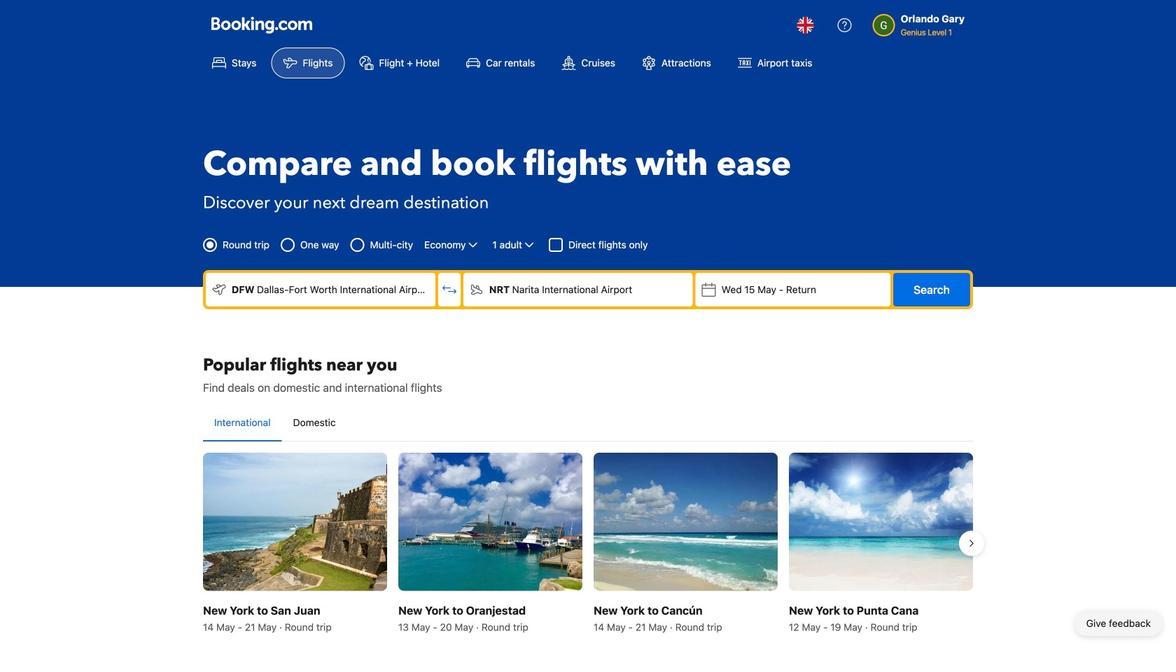 Task type: describe. For each thing, give the bounding box(es) containing it.
new york to punta cana image
[[789, 453, 973, 591]]

flights homepage image
[[211, 17, 312, 34]]



Task type: locate. For each thing, give the bounding box(es) containing it.
your account menu orlando gary genius level 1 element
[[873, 12, 965, 39]]

tab list
[[203, 405, 973, 443]]

region
[[192, 447, 985, 640]]

new york to cancún image
[[594, 453, 778, 591]]

new york to oranjestad image
[[398, 453, 583, 591]]

new york to san juan image
[[203, 453, 387, 591]]



Task type: vqa. For each thing, say whether or not it's contained in the screenshot.
topmost the by:
no



